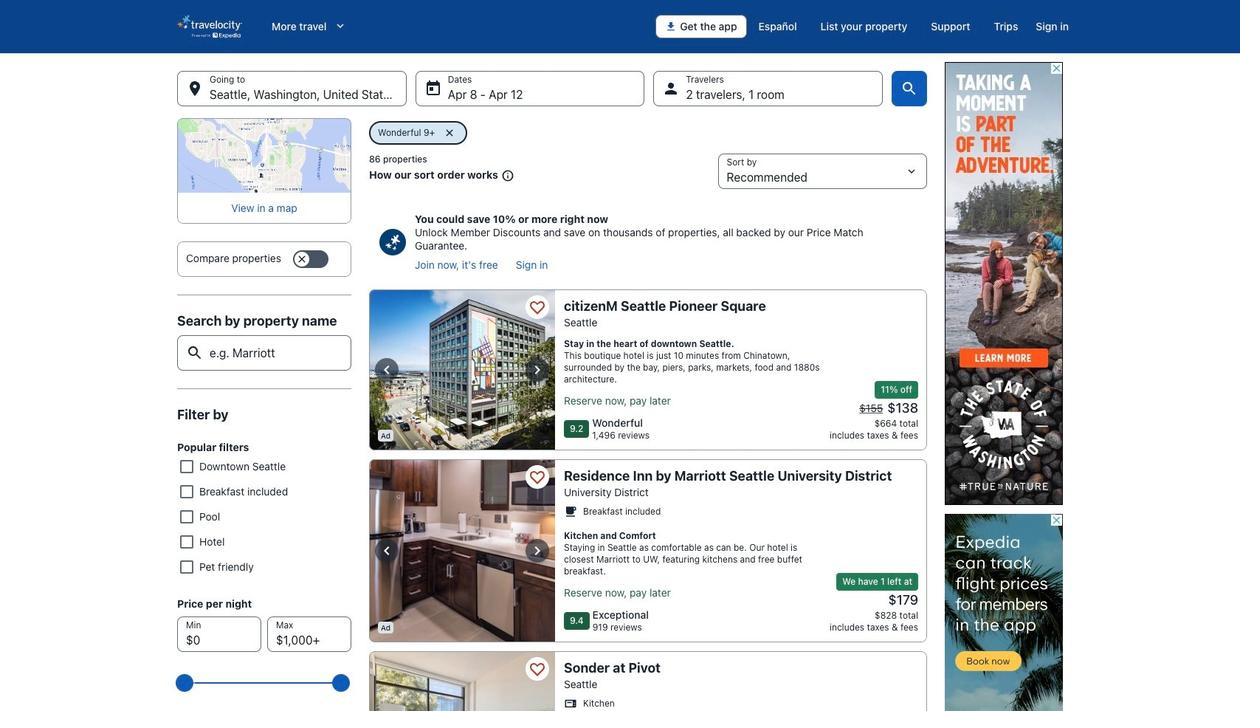 Task type: describe. For each thing, give the bounding box(es) containing it.
you could save 10% or more right now image
[[380, 229, 406, 256]]

$0, Minimum, Price per night range field
[[186, 667, 343, 700]]

show previous image for residence inn by marriott seattle university district image
[[378, 542, 396, 560]]

front of property image
[[369, 459, 555, 643]]

bbq/picnic area image
[[369, 652, 555, 711]]

$0, Minimum, Price per night text field
[[177, 617, 261, 652]]

search image
[[901, 80, 919, 98]]

show next image for residence inn by marriott seattle university district image
[[529, 542, 547, 560]]

small image
[[564, 505, 578, 519]]

show previous image for citizenm seattle pioneer square image
[[378, 361, 396, 379]]

travelocity logo image
[[177, 15, 242, 38]]

1 vertical spatial small image
[[564, 697, 578, 711]]



Task type: vqa. For each thing, say whether or not it's contained in the screenshot.
the Next icon
no



Task type: locate. For each thing, give the bounding box(es) containing it.
small image
[[498, 169, 515, 183], [564, 697, 578, 711]]

0 horizontal spatial small image
[[498, 169, 515, 183]]

list
[[415, 259, 919, 272]]

static map image image
[[177, 118, 352, 193]]

$1,000 and above, Maximum, Price per night text field
[[267, 617, 352, 652]]

0 vertical spatial small image
[[498, 169, 515, 183]]

$1,000 and above, Maximum, Price per night range field
[[186, 667, 343, 700]]

1 horizontal spatial small image
[[564, 697, 578, 711]]

interior image
[[369, 290, 555, 451]]

download the app button image
[[666, 21, 678, 33]]

show next image for citizenm seattle pioneer square image
[[529, 361, 547, 379]]



